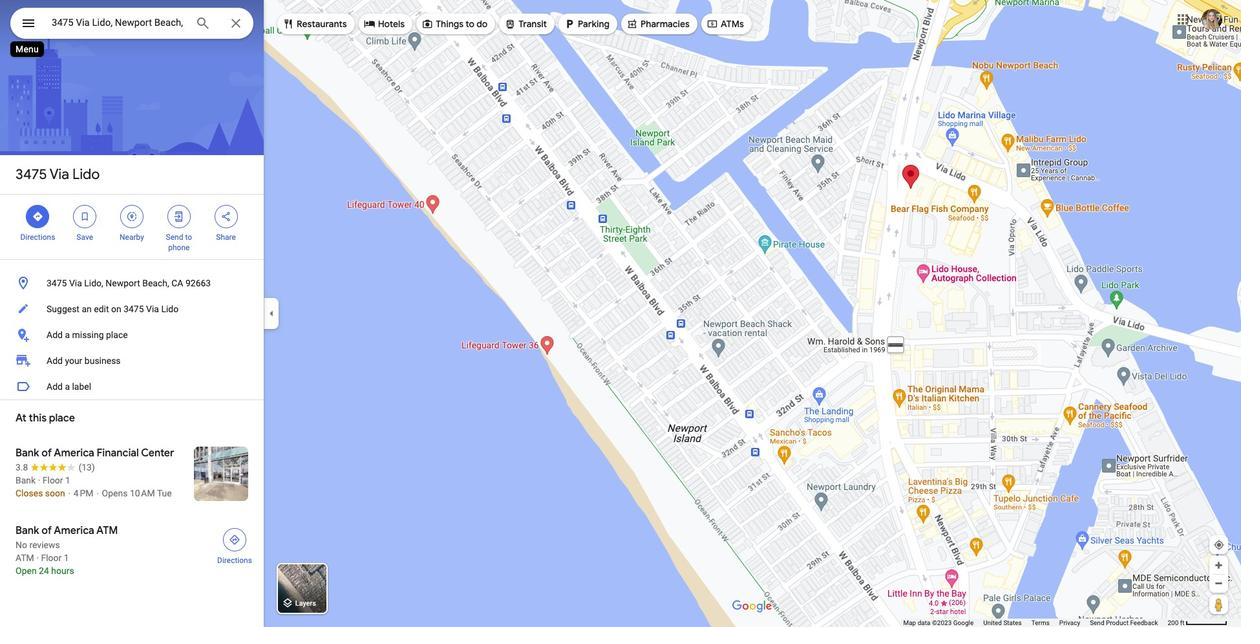 Task type: vqa. For each thing, say whether or not it's contained in the screenshot.


Task type: locate. For each thing, give the bounding box(es) containing it.
add
[[47, 330, 63, 340], [47, 356, 63, 366], [47, 382, 63, 392]]

on
[[111, 304, 121, 314]]

1 a from the top
[[65, 330, 70, 340]]

do
[[477, 18, 488, 30]]

floor down reviews
[[41, 553, 62, 563]]

a left label
[[65, 382, 70, 392]]

restaurants
[[297, 18, 347, 30]]

1 inside "bank · floor 1 closes soon ⋅ 4 pm ⋅ opens 10 am tue"
[[65, 475, 70, 486]]

1 vertical spatial place
[[49, 412, 75, 425]]

1 vertical spatial floor
[[41, 553, 62, 563]]

0 vertical spatial ·
[[38, 475, 40, 486]]

⋅ right 4 pm
[[96, 488, 100, 499]]

3475 up 
[[16, 166, 47, 184]]


[[173, 210, 185, 224]]

floor
[[43, 475, 63, 486], [41, 553, 62, 563]]

0 vertical spatial america
[[54, 447, 94, 460]]

1 horizontal spatial send
[[1091, 620, 1105, 627]]

to left the do
[[466, 18, 475, 30]]

atm up open
[[16, 553, 34, 563]]

missing
[[72, 330, 104, 340]]

3.8 stars 13 reviews image
[[16, 461, 95, 474]]

2 vertical spatial add
[[47, 382, 63, 392]]

1 vertical spatial bank
[[16, 475, 36, 486]]

add down suggest
[[47, 330, 63, 340]]

1 vertical spatial to
[[185, 233, 192, 242]]

bank inside "bank · floor 1 closes soon ⋅ 4 pm ⋅ opens 10 am tue"
[[16, 475, 36, 486]]

0 vertical spatial send
[[166, 233, 183, 242]]

lido up 
[[72, 166, 100, 184]]

suggest an edit on 3475 via lido
[[47, 304, 179, 314]]

bank
[[16, 447, 39, 460], [16, 475, 36, 486], [16, 525, 39, 537]]

directions down directions image
[[217, 556, 252, 565]]

1 of from the top
[[42, 447, 52, 460]]

terms button
[[1032, 619, 1050, 627]]


[[79, 210, 91, 224]]

2 add from the top
[[47, 356, 63, 366]]

via
[[50, 166, 69, 184], [69, 278, 82, 288], [146, 304, 159, 314]]

0 vertical spatial 1
[[65, 475, 70, 486]]

things
[[436, 18, 464, 30]]

edit
[[94, 304, 109, 314]]

america inside the bank of america atm no reviews atm · floor 1 open 24 hours
[[54, 525, 94, 537]]

3475 Via Lido, Newport Beach, CA 92663 field
[[10, 8, 254, 39]]

show your location image
[[1214, 539, 1226, 551]]

1 up hours
[[64, 553, 69, 563]]

0 vertical spatial lido
[[72, 166, 100, 184]]

collapse side panel image
[[265, 307, 279, 321]]

feedback
[[1131, 620, 1159, 627]]

0 vertical spatial of
[[42, 447, 52, 460]]

1 horizontal spatial directions
[[217, 556, 252, 565]]

lido down the ca
[[161, 304, 179, 314]]

· down reviews
[[36, 553, 39, 563]]

0 horizontal spatial place
[[49, 412, 75, 425]]

directions
[[20, 233, 55, 242], [217, 556, 252, 565]]

3475 via lido
[[16, 166, 100, 184]]

·
[[38, 475, 40, 486], [36, 553, 39, 563]]

1 horizontal spatial lido
[[161, 304, 179, 314]]

0 horizontal spatial atm
[[16, 553, 34, 563]]

of inside the bank of america atm no reviews atm · floor 1 open 24 hours
[[42, 525, 52, 537]]

0 vertical spatial a
[[65, 330, 70, 340]]

1 inside the bank of america atm no reviews atm · floor 1 open 24 hours
[[64, 553, 69, 563]]

bank inside the bank of america atm no reviews atm · floor 1 open 24 hours
[[16, 525, 39, 537]]

· up closes
[[38, 475, 40, 486]]

nearby
[[120, 233, 144, 242]]

google maps element
[[0, 0, 1242, 627]]

1 vertical spatial america
[[54, 525, 94, 537]]

send up 'phone'
[[166, 233, 183, 242]]

2 vertical spatial bank
[[16, 525, 39, 537]]

1 bank from the top
[[16, 447, 39, 460]]

1 vertical spatial via
[[69, 278, 82, 288]]

0 horizontal spatial lido
[[72, 166, 100, 184]]

atm
[[96, 525, 118, 537], [16, 553, 34, 563]]

1 vertical spatial 3475
[[47, 278, 67, 288]]

©2023
[[933, 620, 952, 627]]

save
[[77, 233, 93, 242]]

footer
[[904, 619, 1168, 627]]

1 horizontal spatial ⋅
[[96, 488, 100, 499]]

bank up closes
[[16, 475, 36, 486]]

bank of america financial center
[[16, 447, 174, 460]]

1 vertical spatial lido
[[161, 304, 179, 314]]

bank up no
[[16, 525, 39, 537]]

3 add from the top
[[47, 382, 63, 392]]

add for add your business
[[47, 356, 63, 366]]

send left product
[[1091, 620, 1105, 627]]

0 horizontal spatial ⋅
[[67, 488, 71, 499]]


[[126, 210, 138, 224]]

1 horizontal spatial place
[[106, 330, 128, 340]]

3.8
[[16, 462, 28, 473]]

directions button
[[210, 525, 260, 566]]

200 ft button
[[1168, 620, 1228, 627]]

america up (13)
[[54, 447, 94, 460]]

place
[[106, 330, 128, 340], [49, 412, 75, 425]]

0 vertical spatial 3475
[[16, 166, 47, 184]]

place down on
[[106, 330, 128, 340]]

send inside send to phone
[[166, 233, 183, 242]]

1 horizontal spatial atm
[[96, 525, 118, 537]]

of up reviews
[[42, 525, 52, 537]]

3475 up suggest
[[47, 278, 67, 288]]

2 a from the top
[[65, 382, 70, 392]]

⋅
[[67, 488, 71, 499], [96, 488, 100, 499]]

add left label
[[47, 382, 63, 392]]

map
[[904, 620, 917, 627]]

3 bank from the top
[[16, 525, 39, 537]]

1 down 3.8 stars 13 reviews image
[[65, 475, 70, 486]]

atm down opens
[[96, 525, 118, 537]]

to up 'phone'
[[185, 233, 192, 242]]

1 vertical spatial atm
[[16, 553, 34, 563]]

google account: michelle dermenjian  
(michelle.dermenjian@adept.ai) image
[[1202, 9, 1223, 30]]

1 ⋅ from the left
[[67, 488, 71, 499]]

0 vertical spatial floor
[[43, 475, 63, 486]]

1 horizontal spatial to
[[466, 18, 475, 30]]

 things to do
[[422, 16, 488, 31]]

 hotels
[[364, 16, 405, 31]]

send product feedback
[[1091, 620, 1159, 627]]

lido
[[72, 166, 100, 184], [161, 304, 179, 314]]

1 vertical spatial of
[[42, 525, 52, 537]]

of up 3.8 stars 13 reviews image
[[42, 447, 52, 460]]

data
[[918, 620, 931, 627]]

bank up 3.8
[[16, 447, 39, 460]]

0 horizontal spatial send
[[166, 233, 183, 242]]

3475 for 3475 via lido, newport beach, ca 92663
[[47, 278, 67, 288]]

directions down 
[[20, 233, 55, 242]]

3475 right on
[[124, 304, 144, 314]]

terms
[[1032, 620, 1050, 627]]

· inside the bank of america atm no reviews atm · floor 1 open 24 hours
[[36, 553, 39, 563]]

1 vertical spatial a
[[65, 382, 70, 392]]

0 vertical spatial to
[[466, 18, 475, 30]]

suggest
[[47, 304, 80, 314]]

0 vertical spatial place
[[106, 330, 128, 340]]

2 vertical spatial 3475
[[124, 304, 144, 314]]

2 bank from the top
[[16, 475, 36, 486]]

via for lido
[[50, 166, 69, 184]]

america for atm
[[54, 525, 94, 537]]

of for bank of america financial center
[[42, 447, 52, 460]]

0 vertical spatial via
[[50, 166, 69, 184]]

send inside button
[[1091, 620, 1105, 627]]

3475
[[16, 166, 47, 184], [47, 278, 67, 288], [124, 304, 144, 314]]

place right 'this'
[[49, 412, 75, 425]]

america
[[54, 447, 94, 460], [54, 525, 94, 537]]

 atms
[[707, 16, 744, 31]]

1 vertical spatial ·
[[36, 553, 39, 563]]

to
[[466, 18, 475, 30], [185, 233, 192, 242]]

0 vertical spatial add
[[47, 330, 63, 340]]

via for lido,
[[69, 278, 82, 288]]


[[505, 16, 516, 31]]

⋅ left 4 pm
[[67, 488, 71, 499]]

0 vertical spatial directions
[[20, 233, 55, 242]]

2 america from the top
[[54, 525, 94, 537]]

None field
[[52, 15, 185, 30]]

add a label button
[[0, 374, 264, 400]]

floor up soon
[[43, 475, 63, 486]]

add for add a missing place
[[47, 330, 63, 340]]

1
[[65, 475, 70, 486], [64, 553, 69, 563]]

footer containing map data ©2023 google
[[904, 619, 1168, 627]]

bank for bank of america financial center
[[16, 447, 39, 460]]

ca
[[172, 278, 183, 288]]

floor inside the bank of america atm no reviews atm · floor 1 open 24 hours
[[41, 553, 62, 563]]

3475 via lido, newport beach, ca 92663 button
[[0, 270, 264, 296]]

 pharmacies
[[627, 16, 690, 31]]

1 vertical spatial send
[[1091, 620, 1105, 627]]

of
[[42, 447, 52, 460], [42, 525, 52, 537]]

0 horizontal spatial directions
[[20, 233, 55, 242]]

1 vertical spatial directions
[[217, 556, 252, 565]]

map data ©2023 google
[[904, 620, 974, 627]]

opens
[[102, 488, 128, 499]]

a left missing at the bottom of page
[[65, 330, 70, 340]]

1 vertical spatial add
[[47, 356, 63, 366]]

0 vertical spatial bank
[[16, 447, 39, 460]]

add a missing place
[[47, 330, 128, 340]]

place inside add a missing place button
[[106, 330, 128, 340]]

directions image
[[229, 534, 241, 546]]

1 vertical spatial 1
[[64, 553, 69, 563]]

1 add from the top
[[47, 330, 63, 340]]

0 horizontal spatial to
[[185, 233, 192, 242]]

privacy
[[1060, 620, 1081, 627]]

an
[[82, 304, 92, 314]]


[[564, 16, 576, 31]]

zoom in image
[[1215, 561, 1224, 570]]

bank · floor 1 closes soon ⋅ 4 pm ⋅ opens 10 am tue
[[16, 475, 172, 499]]

america up reviews
[[54, 525, 94, 537]]

2 of from the top
[[42, 525, 52, 537]]

bank for bank · floor 1 closes soon ⋅ 4 pm ⋅ opens 10 am tue
[[16, 475, 36, 486]]

add left your
[[47, 356, 63, 366]]

1 america from the top
[[54, 447, 94, 460]]



Task type: describe. For each thing, give the bounding box(es) containing it.
2 ⋅ from the left
[[96, 488, 100, 499]]

footer inside google maps 'element'
[[904, 619, 1168, 627]]

send for send product feedback
[[1091, 620, 1105, 627]]

to inside  things to do
[[466, 18, 475, 30]]

transit
[[519, 18, 547, 30]]

3475 for 3475 via lido
[[16, 166, 47, 184]]


[[364, 16, 376, 31]]

zoom out image
[[1215, 579, 1224, 589]]

bank of america atm no reviews atm · floor 1 open 24 hours
[[16, 525, 118, 576]]

to inside send to phone
[[185, 233, 192, 242]]

phone
[[168, 243, 190, 252]]

 restaurants
[[283, 16, 347, 31]]

actions for 3475 via lido region
[[0, 195, 264, 259]]

united
[[984, 620, 1002, 627]]

add for add a label
[[47, 382, 63, 392]]

your
[[65, 356, 82, 366]]

google
[[954, 620, 974, 627]]


[[220, 210, 232, 224]]


[[21, 14, 36, 32]]

beach,
[[142, 278, 169, 288]]

200
[[1168, 620, 1179, 627]]

financial
[[97, 447, 139, 460]]

24
[[39, 566, 49, 576]]

this
[[29, 412, 47, 425]]

privacy button
[[1060, 619, 1081, 627]]

a for missing
[[65, 330, 70, 340]]

atms
[[721, 18, 744, 30]]

directions inside actions for 3475 via lido 'region'
[[20, 233, 55, 242]]

92663
[[186, 278, 211, 288]]

send to phone
[[166, 233, 192, 252]]

reviews
[[29, 540, 60, 550]]

send for send to phone
[[166, 233, 183, 242]]

 transit
[[505, 16, 547, 31]]

3475 via lido, newport beach, ca 92663
[[47, 278, 211, 288]]

lido,
[[84, 278, 103, 288]]

none field inside 3475 via lido, newport beach, ca 92663 field
[[52, 15, 185, 30]]

hotels
[[378, 18, 405, 30]]

product
[[1107, 620, 1129, 627]]

share
[[216, 233, 236, 242]]

add a missing place button
[[0, 322, 264, 348]]

floor inside "bank · floor 1 closes soon ⋅ 4 pm ⋅ opens 10 am tue"
[[43, 475, 63, 486]]

soon
[[45, 488, 65, 499]]


[[707, 16, 719, 31]]

parking
[[578, 18, 610, 30]]

 button
[[10, 8, 47, 41]]

at
[[16, 412, 26, 425]]

business
[[85, 356, 121, 366]]

add your business link
[[0, 348, 264, 374]]

a for label
[[65, 382, 70, 392]]

united states button
[[984, 619, 1022, 627]]

10 am
[[130, 488, 155, 499]]

directions inside directions button
[[217, 556, 252, 565]]

pharmacies
[[641, 18, 690, 30]]

 parking
[[564, 16, 610, 31]]

tue
[[157, 488, 172, 499]]

suggest an edit on 3475 via lido button
[[0, 296, 264, 322]]

2 vertical spatial via
[[146, 304, 159, 314]]

3475 via lido main content
[[0, 0, 264, 627]]


[[627, 16, 638, 31]]

united states
[[984, 620, 1022, 627]]

open
[[16, 566, 37, 576]]

hours
[[51, 566, 74, 576]]

add a label
[[47, 382, 91, 392]]

(13)
[[79, 462, 95, 473]]

layers
[[295, 600, 316, 608]]

states
[[1004, 620, 1022, 627]]

· inside "bank · floor 1 closes soon ⋅ 4 pm ⋅ opens 10 am tue"
[[38, 475, 40, 486]]

no
[[16, 540, 27, 550]]

add your business
[[47, 356, 121, 366]]

 search field
[[10, 8, 254, 41]]

newport
[[106, 278, 140, 288]]

label
[[72, 382, 91, 392]]

0 vertical spatial atm
[[96, 525, 118, 537]]


[[32, 210, 44, 224]]

center
[[141, 447, 174, 460]]


[[283, 16, 294, 31]]

closes
[[16, 488, 43, 499]]

of for bank of america atm no reviews atm · floor 1 open 24 hours
[[42, 525, 52, 537]]

bank for bank of america atm no reviews atm · floor 1 open 24 hours
[[16, 525, 39, 537]]

show street view coverage image
[[1210, 595, 1229, 614]]


[[422, 16, 433, 31]]

lido inside suggest an edit on 3475 via lido button
[[161, 304, 179, 314]]

at this place
[[16, 412, 75, 425]]

america for financial
[[54, 447, 94, 460]]

ft
[[1181, 620, 1185, 627]]

send product feedback button
[[1091, 619, 1159, 627]]

200 ft
[[1168, 620, 1185, 627]]

4 pm
[[74, 488, 93, 499]]



